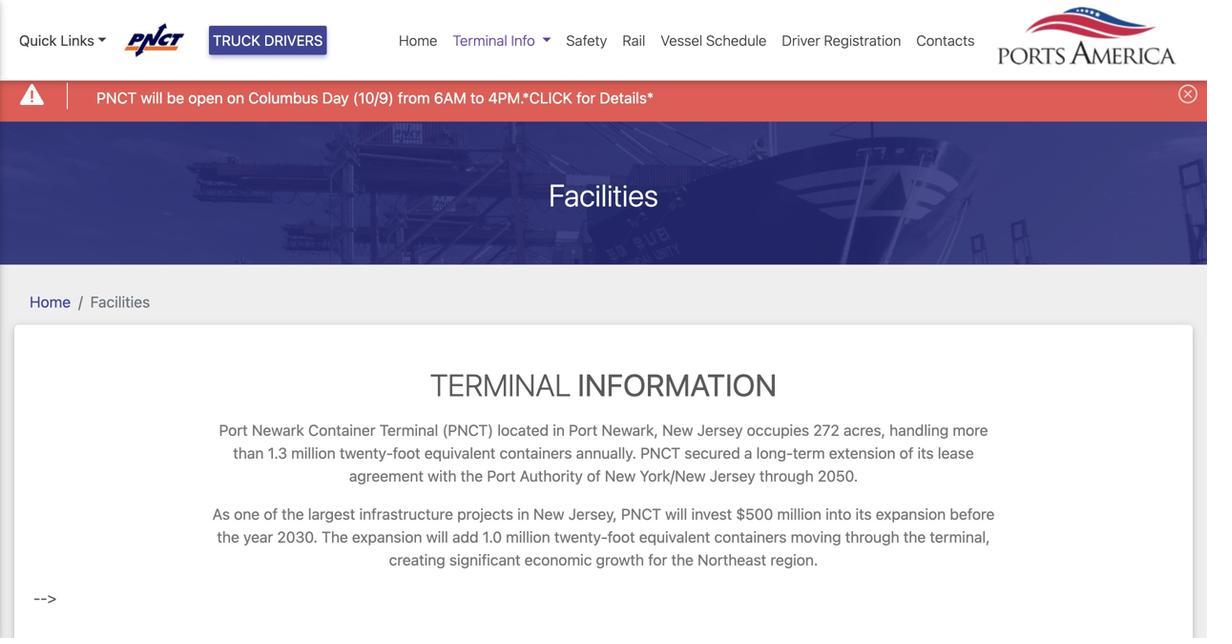 Task type: vqa. For each thing, say whether or not it's contained in the screenshot.
'Personal Income'
no



Task type: locate. For each thing, give the bounding box(es) containing it.
foot up growth
[[608, 528, 635, 546]]

1 horizontal spatial twenty-
[[554, 528, 608, 546]]

2 vertical spatial pnct
[[621, 505, 661, 524]]

0 vertical spatial for
[[577, 89, 596, 107]]

terminal left info
[[453, 32, 508, 49]]

0 horizontal spatial expansion
[[352, 528, 422, 546]]

0 horizontal spatial for
[[577, 89, 596, 107]]

its
[[918, 444, 934, 462], [856, 505, 872, 524]]

0 vertical spatial home
[[399, 32, 438, 49]]

of down "handling" on the bottom
[[900, 444, 914, 462]]

1 vertical spatial in
[[517, 505, 530, 524]]

1 vertical spatial home
[[30, 293, 71, 311]]

1 - from the left
[[33, 589, 40, 608]]

twenty- down "jersey,"
[[554, 528, 608, 546]]

>
[[47, 589, 57, 608]]

will left invest
[[665, 505, 688, 524]]

safety link
[[559, 22, 615, 59]]

0 horizontal spatial containers
[[500, 444, 572, 462]]

port up "annually."
[[569, 421, 598, 440]]

moving
[[791, 528, 841, 546]]

the inside port newark container terminal (pnct) located in port newark, new jersey occupies 272 acres, handling more than 1.3 million twenty-foot equivalent containers annually. pnct secured a long-term extension of its lease agreement with the port authority of new york/new jersey through 2050.
[[461, 467, 483, 485]]

through inside as one of the largest infrastructure projects in new jersey, pnct will invest $500 million into its expansion before the year 2030. the expansion will add 1.0 million twenty-foot equivalent containers moving through the terminal, creating significant economic growth for the northeast region.
[[845, 528, 900, 546]]

1 vertical spatial new
[[605, 467, 636, 485]]

contacts
[[917, 32, 975, 49]]

1 vertical spatial million
[[777, 505, 822, 524]]

newark,
[[602, 421, 658, 440]]

will inside pnct will be open on columbus day (10/9) from 6am to 4pm.*click for details* link
[[141, 89, 163, 107]]

new
[[662, 421, 693, 440], [605, 467, 636, 485], [534, 505, 565, 524]]

1 horizontal spatial foot
[[608, 528, 635, 546]]

million up moving
[[777, 505, 822, 524]]

1 vertical spatial of
[[587, 467, 601, 485]]

0 horizontal spatial through
[[760, 467, 814, 485]]

2 vertical spatial terminal
[[380, 421, 438, 440]]

0 vertical spatial twenty-
[[340, 444, 393, 462]]

agreement
[[349, 467, 424, 485]]

the left "northeast"
[[671, 551, 694, 569]]

expansion up terminal,
[[876, 505, 946, 524]]

twenty-
[[340, 444, 393, 462], [554, 528, 608, 546]]

equivalent down (pnct) at the left of the page
[[425, 444, 496, 462]]

close image
[[1179, 84, 1198, 103]]

its right into
[[856, 505, 872, 524]]

open
[[188, 89, 223, 107]]

2 vertical spatial will
[[426, 528, 448, 546]]

the
[[322, 528, 348, 546]]

will left add
[[426, 528, 448, 546]]

1 vertical spatial pnct
[[641, 444, 681, 462]]

0 vertical spatial pnct
[[97, 89, 137, 107]]

0 horizontal spatial foot
[[393, 444, 421, 462]]

be
[[167, 89, 184, 107]]

foot
[[393, 444, 421, 462], [608, 528, 635, 546]]

terminal
[[453, 32, 508, 49], [430, 367, 571, 403], [380, 421, 438, 440]]

2 vertical spatial million
[[506, 528, 550, 546]]

1 horizontal spatial in
[[553, 421, 565, 440]]

0 vertical spatial jersey
[[697, 421, 743, 440]]

0 vertical spatial its
[[918, 444, 934, 462]]

1 vertical spatial terminal
[[430, 367, 571, 403]]

pnct inside as one of the largest infrastructure projects in new jersey, pnct will invest $500 million into its expansion before the year 2030. the expansion will add 1.0 million twenty-foot equivalent containers moving through the terminal, creating significant economic growth for the northeast region.
[[621, 505, 661, 524]]

its down "handling" on the bottom
[[918, 444, 934, 462]]

in inside as one of the largest infrastructure projects in new jersey, pnct will invest $500 million into its expansion before the year 2030. the expansion will add 1.0 million twenty-foot equivalent containers moving through the terminal, creating significant economic growth for the northeast region.
[[517, 505, 530, 524]]

will
[[141, 89, 163, 107], [665, 505, 688, 524], [426, 528, 448, 546]]

1 horizontal spatial for
[[648, 551, 667, 569]]

with
[[428, 467, 457, 485]]

272
[[814, 421, 840, 440]]

of inside as one of the largest infrastructure projects in new jersey, pnct will invest $500 million into its expansion before the year 2030. the expansion will add 1.0 million twenty-foot equivalent containers moving through the terminal, creating significant economic growth for the northeast region.
[[264, 505, 278, 524]]

new down authority
[[534, 505, 565, 524]]

1 vertical spatial for
[[648, 551, 667, 569]]

for left the details*
[[577, 89, 596, 107]]

secured
[[685, 444, 740, 462]]

new down "annually."
[[605, 467, 636, 485]]

1 horizontal spatial containers
[[714, 528, 787, 546]]

expansion down infrastructure
[[352, 528, 422, 546]]

container
[[308, 421, 376, 440]]

million right 1.3
[[291, 444, 336, 462]]

for right growth
[[648, 551, 667, 569]]

jersey down 'a'
[[710, 467, 756, 485]]

1 vertical spatial twenty-
[[554, 528, 608, 546]]

foot up "agreement"
[[393, 444, 421, 462]]

of
[[900, 444, 914, 462], [587, 467, 601, 485], [264, 505, 278, 524]]

1 vertical spatial equivalent
[[639, 528, 710, 546]]

new inside as one of the largest infrastructure projects in new jersey, pnct will invest $500 million into its expansion before the year 2030. the expansion will add 1.0 million twenty-foot equivalent containers moving through the terminal, creating significant economic growth for the northeast region.
[[534, 505, 565, 524]]

1 vertical spatial its
[[856, 505, 872, 524]]

pnct will be open on columbus day (10/9) from 6am to 4pm.*click for details*
[[97, 89, 654, 107]]

vessel schedule link
[[653, 22, 774, 59]]

year
[[243, 528, 273, 546]]

one
[[234, 505, 260, 524]]

new up secured
[[662, 421, 693, 440]]

0 vertical spatial million
[[291, 444, 336, 462]]

its inside port newark container terminal (pnct) located in port newark, new jersey occupies 272 acres, handling more than 1.3 million twenty-foot equivalent containers annually. pnct secured a long-term extension of its lease agreement with the port authority of new york/new jersey through 2050.
[[918, 444, 934, 462]]

1 horizontal spatial expansion
[[876, 505, 946, 524]]

quick
[[19, 32, 57, 49]]

2 horizontal spatial million
[[777, 505, 822, 524]]

0 vertical spatial new
[[662, 421, 693, 440]]

newark
[[252, 421, 304, 440]]

1 horizontal spatial will
[[426, 528, 448, 546]]

0 vertical spatial terminal
[[453, 32, 508, 49]]

details*
[[600, 89, 654, 107]]

0 vertical spatial equivalent
[[425, 444, 496, 462]]

annually.
[[576, 444, 637, 462]]

terminal up located
[[430, 367, 571, 403]]

0 vertical spatial will
[[141, 89, 163, 107]]

in inside port newark container terminal (pnct) located in port newark, new jersey occupies 272 acres, handling more than 1.3 million twenty-foot equivalent containers annually. pnct secured a long-term extension of its lease agreement with the port authority of new york/new jersey through 2050.
[[553, 421, 565, 440]]

vessel schedule
[[661, 32, 767, 49]]

the right with
[[461, 467, 483, 485]]

0 horizontal spatial equivalent
[[425, 444, 496, 462]]

jersey up secured
[[697, 421, 743, 440]]

0 vertical spatial of
[[900, 444, 914, 462]]

0 horizontal spatial in
[[517, 505, 530, 524]]

terminal up "agreement"
[[380, 421, 438, 440]]

0 horizontal spatial will
[[141, 89, 163, 107]]

infrastructure
[[359, 505, 453, 524]]

1 horizontal spatial home
[[399, 32, 438, 49]]

0 horizontal spatial of
[[264, 505, 278, 524]]

info
[[511, 32, 535, 49]]

pnct up york/new
[[641, 444, 681, 462]]

equivalent down invest
[[639, 528, 710, 546]]

occupies
[[747, 421, 810, 440]]

0 horizontal spatial home link
[[30, 293, 71, 311]]

2 vertical spatial of
[[264, 505, 278, 524]]

1 vertical spatial expansion
[[352, 528, 422, 546]]

million right 1.0
[[506, 528, 550, 546]]

0 horizontal spatial its
[[856, 505, 872, 524]]

0 horizontal spatial million
[[291, 444, 336, 462]]

terminal,
[[930, 528, 990, 546]]

drivers
[[264, 32, 323, 49]]

acres,
[[844, 421, 886, 440]]

0 horizontal spatial new
[[534, 505, 565, 524]]

0 horizontal spatial home
[[30, 293, 71, 311]]

1 vertical spatial will
[[665, 505, 688, 524]]

facilities
[[549, 177, 658, 213], [90, 293, 150, 311]]

for
[[577, 89, 596, 107], [648, 551, 667, 569]]

through down into
[[845, 528, 900, 546]]

in right located
[[553, 421, 565, 440]]

1 horizontal spatial million
[[506, 528, 550, 546]]

in right the "projects"
[[517, 505, 530, 524]]

1 vertical spatial through
[[845, 528, 900, 546]]

economic
[[525, 551, 592, 569]]

port
[[219, 421, 248, 440], [569, 421, 598, 440], [487, 467, 516, 485]]

million inside port newark container terminal (pnct) located in port newark, new jersey occupies 272 acres, handling more than 1.3 million twenty-foot equivalent containers annually. pnct secured a long-term extension of its lease agreement with the port authority of new york/new jersey through 2050.
[[291, 444, 336, 462]]

pnct right "jersey,"
[[621, 505, 661, 524]]

expansion
[[876, 505, 946, 524], [352, 528, 422, 546]]

1 horizontal spatial its
[[918, 444, 934, 462]]

located
[[498, 421, 549, 440]]

of right one
[[264, 505, 278, 524]]

1 vertical spatial containers
[[714, 528, 787, 546]]

quick links link
[[19, 30, 107, 51]]

terminal for terminal info
[[453, 32, 508, 49]]

2 horizontal spatial port
[[569, 421, 598, 440]]

port up the "projects"
[[487, 467, 516, 485]]

1 vertical spatial foot
[[608, 528, 635, 546]]

through down long-
[[760, 467, 814, 485]]

twenty- inside port newark container terminal (pnct) located in port newark, new jersey occupies 272 acres, handling more than 1.3 million twenty-foot equivalent containers annually. pnct secured a long-term extension of its lease agreement with the port authority of new york/new jersey through 2050.
[[340, 444, 393, 462]]

1 horizontal spatial through
[[845, 528, 900, 546]]

significant
[[449, 551, 521, 569]]

containers down located
[[500, 444, 572, 462]]

the
[[461, 467, 483, 485], [282, 505, 304, 524], [217, 528, 239, 546], [904, 528, 926, 546], [671, 551, 694, 569]]

invest
[[692, 505, 732, 524]]

terminal inside 'link'
[[453, 32, 508, 49]]

-
[[33, 589, 40, 608], [40, 589, 47, 608]]

0 vertical spatial facilities
[[549, 177, 658, 213]]

0 vertical spatial through
[[760, 467, 814, 485]]

twenty- up "agreement"
[[340, 444, 393, 462]]

0 vertical spatial containers
[[500, 444, 572, 462]]

0 horizontal spatial twenty-
[[340, 444, 393, 462]]

containers down $500 in the bottom of the page
[[714, 528, 787, 546]]

2 vertical spatial new
[[534, 505, 565, 524]]

lease
[[938, 444, 974, 462]]

million
[[291, 444, 336, 462], [777, 505, 822, 524], [506, 528, 550, 546]]

in
[[553, 421, 565, 440], [517, 505, 530, 524]]

port up than
[[219, 421, 248, 440]]

0 vertical spatial expansion
[[876, 505, 946, 524]]

pnct left "be"
[[97, 89, 137, 107]]

0 horizontal spatial port
[[219, 421, 248, 440]]

from
[[398, 89, 430, 107]]

0 vertical spatial home link
[[391, 22, 445, 59]]

0 vertical spatial foot
[[393, 444, 421, 462]]

terminal info
[[453, 32, 535, 49]]

home
[[399, 32, 438, 49], [30, 293, 71, 311]]

0 vertical spatial in
[[553, 421, 565, 440]]

will left "be"
[[141, 89, 163, 107]]

pnct
[[97, 89, 137, 107], [641, 444, 681, 462], [621, 505, 661, 524]]

creating
[[389, 551, 445, 569]]

york/new
[[640, 467, 706, 485]]

1.0
[[483, 528, 502, 546]]

1 horizontal spatial new
[[605, 467, 636, 485]]

pnct inside alert
[[97, 89, 137, 107]]

of down "annually."
[[587, 467, 601, 485]]

home link
[[391, 22, 445, 59], [30, 293, 71, 311]]

the left terminal,
[[904, 528, 926, 546]]

0 horizontal spatial facilities
[[90, 293, 150, 311]]

1 horizontal spatial equivalent
[[639, 528, 710, 546]]



Task type: describe. For each thing, give the bounding box(es) containing it.
2 horizontal spatial of
[[900, 444, 914, 462]]

pnct will be open on columbus day (10/9) from 6am to 4pm.*click for details* alert
[[0, 70, 1207, 122]]

columbus
[[248, 89, 318, 107]]

rail link
[[615, 22, 653, 59]]

1.3
[[268, 444, 287, 462]]

equivalent inside port newark container terminal (pnct) located in port newark, new jersey occupies 272 acres, handling more than 1.3 million twenty-foot equivalent containers annually. pnct secured a long-term extension of its lease agreement with the port authority of new york/new jersey through 2050.
[[425, 444, 496, 462]]

than
[[233, 444, 264, 462]]

extension
[[829, 444, 896, 462]]

quick links
[[19, 32, 94, 49]]

to
[[471, 89, 484, 107]]

4pm.*click
[[488, 89, 573, 107]]

rail
[[623, 32, 646, 49]]

term
[[793, 444, 825, 462]]

truck drivers link
[[209, 26, 327, 55]]

-->
[[33, 589, 57, 608]]

containers inside port newark container terminal (pnct) located in port newark, new jersey occupies 272 acres, handling more than 1.3 million twenty-foot equivalent containers annually. pnct secured a long-term extension of its lease agreement with the port authority of new york/new jersey through 2050.
[[500, 444, 572, 462]]

before
[[950, 505, 995, 524]]

terminal info link
[[445, 22, 559, 59]]

long-
[[757, 444, 793, 462]]

equivalent inside as one of the largest infrastructure projects in new jersey, pnct will invest $500 million into its expansion before the year 2030. the expansion will add 1.0 million twenty-foot equivalent containers moving through the terminal, creating significant economic growth for the northeast region.
[[639, 528, 710, 546]]

for inside as one of the largest infrastructure projects in new jersey, pnct will invest $500 million into its expansion before the year 2030. the expansion will add 1.0 million twenty-foot equivalent containers moving through the terminal, creating significant economic growth for the northeast region.
[[648, 551, 667, 569]]

region.
[[771, 551, 818, 569]]

vessel
[[661, 32, 703, 49]]

authority
[[520, 467, 583, 485]]

(10/9)
[[353, 89, 394, 107]]

twenty- inside as one of the largest infrastructure projects in new jersey, pnct will invest $500 million into its expansion before the year 2030. the expansion will add 1.0 million twenty-foot equivalent containers moving through the terminal, creating significant economic growth for the northeast region.
[[554, 528, 608, 546]]

links
[[60, 32, 94, 49]]

foot inside as one of the largest infrastructure projects in new jersey, pnct will invest $500 million into its expansion before the year 2030. the expansion will add 1.0 million twenty-foot equivalent containers moving through the terminal, creating significant economic growth for the northeast region.
[[608, 528, 635, 546]]

safety
[[566, 32, 607, 49]]

into
[[826, 505, 852, 524]]

truck
[[213, 32, 260, 49]]

a
[[744, 444, 753, 462]]

day
[[322, 89, 349, 107]]

containers inside as one of the largest infrastructure projects in new jersey, pnct will invest $500 million into its expansion before the year 2030. the expansion will add 1.0 million twenty-foot equivalent containers moving through the terminal, creating significant economic growth for the northeast region.
[[714, 528, 787, 546]]

foot inside port newark container terminal (pnct) located in port newark, new jersey occupies 272 acres, handling more than 1.3 million twenty-foot equivalent containers annually. pnct secured a long-term extension of its lease agreement with the port authority of new york/new jersey through 2050.
[[393, 444, 421, 462]]

1 vertical spatial jersey
[[710, 467, 756, 485]]

(pnct)
[[442, 421, 494, 440]]

2 - from the left
[[40, 589, 47, 608]]

$500
[[736, 505, 773, 524]]

terminal for terminal information
[[430, 367, 571, 403]]

truck drivers
[[213, 32, 323, 49]]

1 vertical spatial home link
[[30, 293, 71, 311]]

as
[[212, 505, 230, 524]]

pnct inside port newark container terminal (pnct) located in port newark, new jersey occupies 272 acres, handling more than 1.3 million twenty-foot equivalent containers annually. pnct secured a long-term extension of its lease agreement with the port authority of new york/new jersey through 2050.
[[641, 444, 681, 462]]

its inside as one of the largest infrastructure projects in new jersey, pnct will invest $500 million into its expansion before the year 2030. the expansion will add 1.0 million twenty-foot equivalent containers moving through the terminal, creating significant economic growth for the northeast region.
[[856, 505, 872, 524]]

the up '2030.' at the bottom of page
[[282, 505, 304, 524]]

information
[[578, 367, 777, 403]]

jersey,
[[569, 505, 617, 524]]

on
[[227, 89, 244, 107]]

through inside port newark container terminal (pnct) located in port newark, new jersey occupies 272 acres, handling more than 1.3 million twenty-foot equivalent containers annually. pnct secured a long-term extension of its lease agreement with the port authority of new york/new jersey through 2050.
[[760, 467, 814, 485]]

6am
[[434, 89, 467, 107]]

1 horizontal spatial of
[[587, 467, 601, 485]]

1 vertical spatial facilities
[[90, 293, 150, 311]]

driver
[[782, 32, 821, 49]]

northeast
[[698, 551, 767, 569]]

more
[[953, 421, 988, 440]]

2 horizontal spatial new
[[662, 421, 693, 440]]

add
[[452, 528, 479, 546]]

pnct will be open on columbus day (10/9) from 6am to 4pm.*click for details* link
[[97, 86, 654, 109]]

2 horizontal spatial will
[[665, 505, 688, 524]]

terminal information
[[430, 367, 777, 403]]

port newark container terminal (pnct) located in port newark, new jersey occupies 272 acres, handling more than 1.3 million twenty-foot equivalent containers annually. pnct secured a long-term extension of its lease agreement with the port authority of new york/new jersey through 2050.
[[219, 421, 988, 485]]

growth
[[596, 551, 644, 569]]

driver registration
[[782, 32, 901, 49]]

driver registration link
[[774, 22, 909, 59]]

largest
[[308, 505, 355, 524]]

1 horizontal spatial home link
[[391, 22, 445, 59]]

2050.
[[818, 467, 858, 485]]

the down as
[[217, 528, 239, 546]]

registration
[[824, 32, 901, 49]]

for inside alert
[[577, 89, 596, 107]]

contacts link
[[909, 22, 983, 59]]

as one of the largest infrastructure projects in new jersey, pnct will invest $500 million into its expansion before the year 2030. the expansion will add 1.0 million twenty-foot equivalent containers moving through the terminal, creating significant economic growth for the northeast region.
[[212, 505, 995, 569]]

1 horizontal spatial facilities
[[549, 177, 658, 213]]

terminal inside port newark container terminal (pnct) located in port newark, new jersey occupies 272 acres, handling more than 1.3 million twenty-foot equivalent containers annually. pnct secured a long-term extension of its lease agreement with the port authority of new york/new jersey through 2050.
[[380, 421, 438, 440]]

projects
[[457, 505, 513, 524]]

2030.
[[277, 528, 318, 546]]

1 horizontal spatial port
[[487, 467, 516, 485]]

schedule
[[706, 32, 767, 49]]

handling
[[890, 421, 949, 440]]



